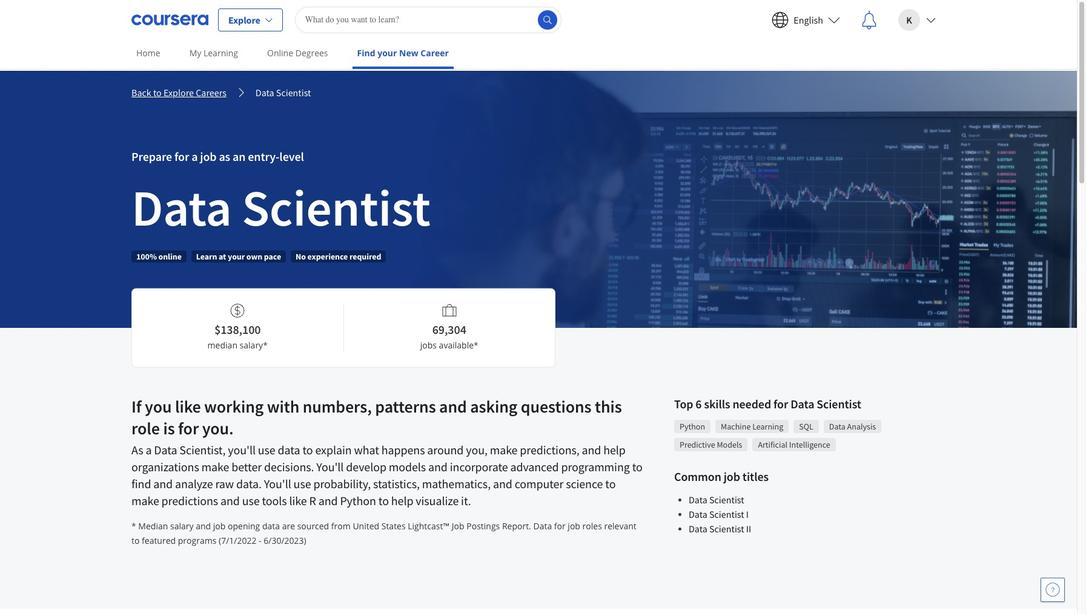 Task type: locate. For each thing, give the bounding box(es) containing it.
own
[[247, 251, 262, 262]]

advanced
[[510, 460, 559, 475]]

0 horizontal spatial explore
[[164, 87, 194, 99]]

job
[[200, 149, 217, 164], [724, 470, 740, 485], [213, 521, 226, 533], [568, 521, 580, 533]]

python down probability,
[[340, 494, 376, 509]]

opening
[[228, 521, 260, 533]]

help
[[604, 443, 626, 458], [391, 494, 413, 509]]

for inside if you like working with numbers, patterns and asking questions this role is for you. as a data scientist, you'll use data to explain what happens around you, make predictions, and help organizations make better decisions. you'll develop models and incorporate advanced programming to find and analyze raw data. you'll use probability, statistics, mathematics, and computer science to make predictions and use tools like r and python to help visualize it.
[[178, 418, 199, 440]]

data inside the * median salary and job opening data are sourced from united states lightcast™ job postings report. data for job roles relevant to featured programs (7/1/2022 - 6/30/2023)
[[262, 521, 280, 533]]

salary inside the * median salary and job opening data are sourced from united states lightcast™ job postings report. data for job roles relevant to featured programs (7/1/2022 - 6/30/2023)
[[170, 521, 194, 533]]

i
[[746, 509, 749, 521]]

working
[[204, 396, 264, 418]]

use down data.
[[242, 494, 260, 509]]

a right as
[[146, 443, 152, 458]]

predictive models
[[680, 440, 742, 451]]

0 horizontal spatial python
[[340, 494, 376, 509]]

0 horizontal spatial salary
[[170, 521, 194, 533]]

6/30/2023)
[[264, 536, 306, 547]]

to down statistics,
[[379, 494, 389, 509]]

scientist up no experience required
[[242, 176, 431, 240]]

help down statistics,
[[391, 494, 413, 509]]

models
[[717, 440, 742, 451]]

questions
[[521, 396, 592, 418]]

your
[[378, 47, 397, 59], [228, 251, 245, 262]]

0 horizontal spatial *
[[131, 521, 136, 533]]

jobs
[[420, 340, 437, 351]]

you'll up tools
[[264, 477, 291, 492]]

science
[[566, 477, 603, 492]]

1 horizontal spatial like
[[289, 494, 307, 509]]

better
[[232, 460, 262, 475]]

* inside 69,304 jobs available *
[[474, 340, 479, 351]]

and up programs
[[196, 521, 211, 533]]

what
[[354, 443, 379, 458]]

100%
[[136, 251, 157, 262]]

scientist down common job titles
[[710, 494, 744, 507]]

0 vertical spatial data scientist
[[256, 87, 311, 99]]

explore inside explore dropdown button
[[228, 14, 260, 26]]

(7/1/2022
[[219, 536, 257, 547]]

use up the r
[[294, 477, 311, 492]]

use right you'll
[[258, 443, 275, 458]]

ii
[[746, 523, 751, 536]]

0 vertical spatial data
[[278, 443, 300, 458]]

0 vertical spatial a
[[192, 149, 198, 164]]

postings
[[467, 521, 500, 533]]

online
[[158, 251, 182, 262]]

None search field
[[295, 6, 561, 33]]

and down around
[[428, 460, 448, 475]]

explore inside 'back to explore careers' link
[[164, 87, 194, 99]]

69,304 jobs available *
[[420, 322, 479, 351]]

python
[[680, 422, 705, 433], [340, 494, 376, 509]]

explore up my learning
[[228, 14, 260, 26]]

models
[[389, 460, 426, 475]]

for right is at the left of the page
[[178, 418, 199, 440]]

my learning
[[189, 47, 238, 59]]

make up raw
[[201, 460, 229, 475]]

home link
[[131, 39, 165, 67]]

* inside the * median salary and job opening data are sourced from united states lightcast™ job postings report. data for job roles relevant to featured programs (7/1/2022 - 6/30/2023)
[[131, 521, 136, 533]]

0 vertical spatial help
[[604, 443, 626, 458]]

2 horizontal spatial make
[[490, 443, 518, 458]]

salary up programs
[[170, 521, 194, 533]]

-
[[259, 536, 262, 547]]

* left median
[[131, 521, 136, 533]]

find
[[131, 477, 151, 492]]

job up (7/1/2022
[[213, 521, 226, 533]]

2 horizontal spatial *
[[474, 340, 479, 351]]

1 horizontal spatial you'll
[[316, 460, 344, 475]]

a left as
[[192, 149, 198, 164]]

mathematics,
[[422, 477, 491, 492]]

and left asking
[[439, 396, 467, 418]]

you'll
[[316, 460, 344, 475], [264, 477, 291, 492]]

programs
[[178, 536, 217, 547]]

What do you want to learn? text field
[[295, 6, 561, 33]]

1 vertical spatial like
[[289, 494, 307, 509]]

2 vertical spatial make
[[131, 494, 159, 509]]

1 vertical spatial learning
[[753, 422, 784, 433]]

learning right "my"
[[204, 47, 238, 59]]

0 vertical spatial learning
[[204, 47, 238, 59]]

0 vertical spatial make
[[490, 443, 518, 458]]

make right you,
[[490, 443, 518, 458]]

learning inside my learning "link"
[[204, 47, 238, 59]]

1 horizontal spatial learning
[[753, 422, 784, 433]]

0 vertical spatial salary
[[240, 340, 263, 351]]

1 vertical spatial salary
[[170, 521, 194, 533]]

to down median
[[131, 536, 140, 547]]

data scientist
[[256, 87, 311, 99], [131, 176, 431, 240]]

statistics,
[[373, 477, 420, 492]]

analysis
[[847, 422, 876, 433]]

new
[[399, 47, 418, 59]]

1 horizontal spatial explore
[[228, 14, 260, 26]]

you'll down explain
[[316, 460, 344, 475]]

data scientist data scientist i data scientist ii
[[689, 494, 751, 536]]

1 horizontal spatial salary
[[240, 340, 263, 351]]

learn at your own pace
[[196, 251, 281, 262]]

data
[[256, 87, 274, 99], [131, 176, 232, 240], [791, 397, 815, 412], [829, 422, 846, 433], [154, 443, 177, 458], [689, 494, 708, 507], [689, 509, 708, 521], [533, 521, 552, 533], [689, 523, 708, 536]]

* right median
[[263, 340, 268, 351]]

coursera image
[[131, 10, 208, 29]]

for
[[174, 149, 189, 164], [774, 397, 788, 412], [178, 418, 199, 440], [554, 521, 566, 533]]

100% online
[[136, 251, 182, 262]]

1 vertical spatial your
[[228, 251, 245, 262]]

help up programming
[[604, 443, 626, 458]]

computer
[[515, 477, 564, 492]]

0 horizontal spatial learning
[[204, 47, 238, 59]]

1 vertical spatial a
[[146, 443, 152, 458]]

data scientist down online at the left top of the page
[[256, 87, 311, 99]]

salary down $138,100
[[240, 340, 263, 351]]

if
[[131, 396, 142, 418]]

0 vertical spatial your
[[378, 47, 397, 59]]

your right at
[[228, 251, 245, 262]]

level
[[280, 149, 304, 164]]

develop
[[346, 460, 387, 475]]

0 horizontal spatial help
[[391, 494, 413, 509]]

data.
[[236, 477, 262, 492]]

* right jobs
[[474, 340, 479, 351]]

artificial
[[758, 440, 788, 451]]

like right is at the left of the page
[[175, 396, 201, 418]]

your right find
[[378, 47, 397, 59]]

numbers,
[[303, 396, 372, 418]]

and
[[439, 396, 467, 418], [582, 443, 601, 458], [428, 460, 448, 475], [153, 477, 173, 492], [493, 477, 512, 492], [221, 494, 240, 509], [318, 494, 338, 509], [196, 521, 211, 533]]

predictions,
[[520, 443, 580, 458]]

an
[[233, 149, 246, 164]]

0 horizontal spatial like
[[175, 396, 201, 418]]

* inside $138,100 median salary *
[[263, 340, 268, 351]]

like
[[175, 396, 201, 418], [289, 494, 307, 509]]

to
[[153, 87, 162, 99], [303, 443, 313, 458], [632, 460, 643, 475], [605, 477, 616, 492], [379, 494, 389, 509], [131, 536, 140, 547]]

careers
[[196, 87, 227, 99]]

1 vertical spatial you'll
[[264, 477, 291, 492]]

0 vertical spatial you'll
[[316, 460, 344, 475]]

a
[[192, 149, 198, 164], [146, 443, 152, 458]]

artificial intelligence
[[758, 440, 831, 451]]

as
[[131, 443, 143, 458]]

1 horizontal spatial help
[[604, 443, 626, 458]]

1 horizontal spatial make
[[201, 460, 229, 475]]

needed
[[733, 397, 771, 412]]

1 vertical spatial use
[[294, 477, 311, 492]]

*
[[263, 340, 268, 351], [474, 340, 479, 351], [131, 521, 136, 533]]

sql
[[799, 422, 814, 433]]

1 horizontal spatial a
[[192, 149, 198, 164]]

data scientist up pace
[[131, 176, 431, 240]]

like left the r
[[289, 494, 307, 509]]

for left roles
[[554, 521, 566, 533]]

as
[[219, 149, 230, 164]]

featured
[[142, 536, 176, 547]]

programming
[[561, 460, 630, 475]]

machine
[[721, 422, 751, 433]]

1 vertical spatial explore
[[164, 87, 194, 99]]

incorporate
[[450, 460, 508, 475]]

explore left careers
[[164, 87, 194, 99]]

0 horizontal spatial your
[[228, 251, 245, 262]]

0 vertical spatial explore
[[228, 14, 260, 26]]

to right programming
[[632, 460, 643, 475]]

* for 69,304
[[474, 340, 479, 351]]

0 horizontal spatial make
[[131, 494, 159, 509]]

0 vertical spatial python
[[680, 422, 705, 433]]

home
[[136, 47, 160, 59]]

salary inside $138,100 median salary *
[[240, 340, 263, 351]]

are
[[282, 521, 295, 533]]

0 horizontal spatial a
[[146, 443, 152, 458]]

* for $138,100
[[263, 340, 268, 351]]

asking
[[470, 396, 518, 418]]

1 vertical spatial data
[[262, 521, 280, 533]]

back
[[131, 87, 151, 99]]

1 horizontal spatial *
[[263, 340, 268, 351]]

data up "decisions."
[[278, 443, 300, 458]]

to up "decisions."
[[303, 443, 313, 458]]

python up predictive
[[680, 422, 705, 433]]

salary
[[240, 340, 263, 351], [170, 521, 194, 533]]

1 vertical spatial data scientist
[[131, 176, 431, 240]]

data left the are
[[262, 521, 280, 533]]

and inside the * median salary and job opening data are sourced from united states lightcast™ job postings report. data for job roles relevant to featured programs (7/1/2022 - 6/30/2023)
[[196, 521, 211, 533]]

learning up the artificial
[[753, 422, 784, 433]]

make down find
[[131, 494, 159, 509]]

and up programming
[[582, 443, 601, 458]]

1 vertical spatial python
[[340, 494, 376, 509]]

united
[[353, 521, 379, 533]]



Task type: describe. For each thing, give the bounding box(es) containing it.
data inside if you like working with numbers, patterns and asking questions this role is for you. as a data scientist, you'll use data to explain what happens around you, make predictions, and help organizations make better decisions. you'll develop models and incorporate advanced programming to find and analyze raw data. you'll use probability, statistics, mathematics, and computer science to make predictions and use tools like r and python to help visualize it.
[[278, 443, 300, 458]]

no experience required
[[296, 251, 381, 262]]

states
[[382, 521, 406, 533]]

roles
[[583, 521, 602, 533]]

a inside if you like working with numbers, patterns and asking questions this role is for you. as a data scientist, you'll use data to explain what happens around you, make predictions, and help organizations make better decisions. you'll develop models and incorporate advanced programming to find and analyze raw data. you'll use probability, statistics, mathematics, and computer science to make predictions and use tools like r and python to help visualize it.
[[146, 443, 152, 458]]

1 horizontal spatial python
[[680, 422, 705, 433]]

you.
[[202, 418, 234, 440]]

find your new career link
[[352, 39, 454, 69]]

scientist left i
[[710, 509, 744, 521]]

from
[[331, 521, 351, 533]]

lightcast™
[[408, 521, 450, 533]]

job left titles
[[724, 470, 740, 485]]

r
[[309, 494, 316, 509]]

common
[[674, 470, 722, 485]]

salary for $138,100
[[240, 340, 263, 351]]

experience
[[308, 251, 348, 262]]

my
[[189, 47, 201, 59]]

english
[[794, 14, 823, 26]]

sourced
[[297, 521, 329, 533]]

explain
[[315, 443, 352, 458]]

you'll
[[228, 443, 256, 458]]

for right the prepare on the top left of page
[[174, 149, 189, 164]]

top
[[674, 397, 693, 412]]

data analysis
[[829, 422, 876, 433]]

back to explore careers
[[131, 87, 227, 99]]

you,
[[466, 443, 488, 458]]

back to explore careers link
[[131, 85, 227, 100]]

common job titles
[[674, 470, 769, 485]]

to right back
[[153, 87, 162, 99]]

to down programming
[[605, 477, 616, 492]]

visualize
[[416, 494, 459, 509]]

decisions.
[[264, 460, 314, 475]]

0 vertical spatial use
[[258, 443, 275, 458]]

scientist down online degrees
[[276, 87, 311, 99]]

python inside if you like working with numbers, patterns and asking questions this role is for you. as a data scientist, you'll use data to explain what happens around you, make predictions, and help organizations make better decisions. you'll develop models and incorporate advanced programming to find and analyze raw data. you'll use probability, statistics, mathematics, and computer science to make predictions and use tools like r and python to help visualize it.
[[340, 494, 376, 509]]

analyze
[[175, 477, 213, 492]]

entry-
[[248, 149, 280, 164]]

patterns
[[375, 396, 436, 418]]

required
[[350, 251, 381, 262]]

data inside if you like working with numbers, patterns and asking questions this role is for you. as a data scientist, you'll use data to explain what happens around you, make predictions, and help organizations make better decisions. you'll develop models and incorporate advanced programming to find and analyze raw data. you'll use probability, statistics, mathematics, and computer science to make predictions and use tools like r and python to help visualize it.
[[154, 443, 177, 458]]

job left as
[[200, 149, 217, 164]]

scientist left the ii
[[710, 523, 744, 536]]

0 vertical spatial like
[[175, 396, 201, 418]]

0 horizontal spatial you'll
[[264, 477, 291, 492]]

1 vertical spatial help
[[391, 494, 413, 509]]

scientist up data analysis
[[817, 397, 862, 412]]

explore button
[[218, 8, 283, 31]]

k button
[[889, 0, 946, 39]]

it.
[[461, 494, 471, 509]]

online degrees
[[267, 47, 328, 59]]

organizations
[[131, 460, 199, 475]]

learning for my learning
[[204, 47, 238, 59]]

69,304
[[432, 322, 466, 337]]

this
[[595, 396, 622, 418]]

* median salary and job opening data are sourced from united states lightcast™ job postings report. data for job roles relevant to featured programs (7/1/2022 - 6/30/2023)
[[131, 521, 637, 547]]

predictions
[[162, 494, 218, 509]]

with
[[267, 396, 299, 418]]

raw
[[215, 477, 234, 492]]

prepare for a job as an entry-level
[[131, 149, 304, 164]]

probability,
[[313, 477, 371, 492]]

and down 'organizations' on the bottom of the page
[[153, 477, 173, 492]]

happens
[[382, 443, 425, 458]]

2 vertical spatial use
[[242, 494, 260, 509]]

find
[[357, 47, 375, 59]]

1 vertical spatial make
[[201, 460, 229, 475]]

learn
[[196, 251, 217, 262]]

k
[[907, 14, 912, 26]]

is
[[163, 418, 175, 440]]

report.
[[502, 521, 531, 533]]

6
[[696, 397, 702, 412]]

median
[[208, 340, 238, 351]]

skills
[[704, 397, 730, 412]]

career
[[421, 47, 449, 59]]

no
[[296, 251, 306, 262]]

and down raw
[[221, 494, 240, 509]]

help center image
[[1046, 583, 1060, 598]]

salary for *
[[170, 521, 194, 533]]

job
[[452, 521, 465, 533]]

predictive
[[680, 440, 715, 451]]

available
[[439, 340, 474, 351]]

prepare
[[131, 149, 172, 164]]

role
[[131, 418, 160, 440]]

find your new career
[[357, 47, 449, 59]]

top 6 skills needed for data scientist
[[674, 397, 862, 412]]

degrees
[[295, 47, 328, 59]]

machine learning
[[721, 422, 784, 433]]

around
[[427, 443, 464, 458]]

online
[[267, 47, 293, 59]]

online degrees link
[[262, 39, 333, 67]]

for right needed
[[774, 397, 788, 412]]

for inside the * median salary and job opening data are sourced from united states lightcast™ job postings report. data for job roles relevant to featured programs (7/1/2022 - 6/30/2023)
[[554, 521, 566, 533]]

and down incorporate
[[493, 477, 512, 492]]

data inside the * median salary and job opening data are sourced from united states lightcast™ job postings report. data for job roles relevant to featured programs (7/1/2022 - 6/30/2023)
[[533, 521, 552, 533]]

english button
[[762, 0, 850, 39]]

to inside the * median salary and job opening data are sourced from united states lightcast™ job postings report. data for job roles relevant to featured programs (7/1/2022 - 6/30/2023)
[[131, 536, 140, 547]]

tools
[[262, 494, 287, 509]]

median
[[138, 521, 168, 533]]

at
[[219, 251, 226, 262]]

my learning link
[[185, 39, 243, 67]]

and right the r
[[318, 494, 338, 509]]

learning for machine learning
[[753, 422, 784, 433]]

if you like working with numbers, patterns and asking questions this role is for you. as a data scientist, you'll use data to explain what happens around you, make predictions, and help organizations make better decisions. you'll develop models and incorporate advanced programming to find and analyze raw data. you'll use probability, statistics, mathematics, and computer science to make predictions and use tools like r and python to help visualize it.
[[131, 396, 643, 509]]

job left roles
[[568, 521, 580, 533]]

$138,100
[[214, 322, 261, 337]]

1 horizontal spatial your
[[378, 47, 397, 59]]



Task type: vqa. For each thing, say whether or not it's contained in the screenshot.
the top the growth
no



